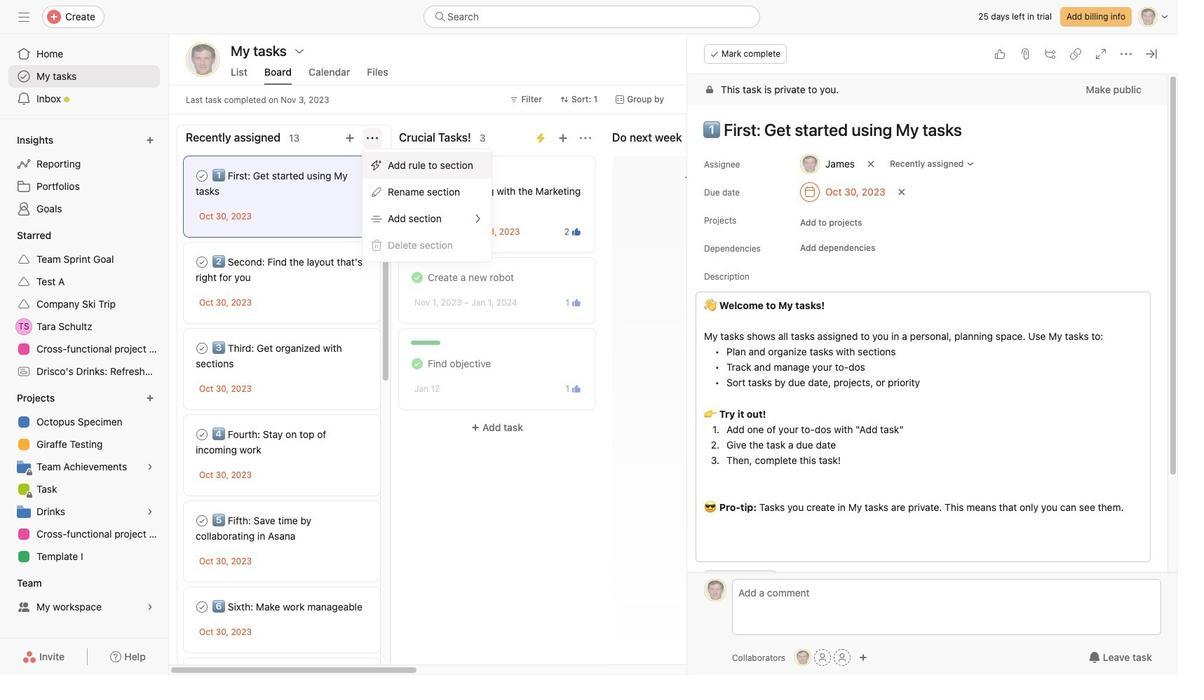 Task type: vqa. For each thing, say whether or not it's contained in the screenshot.
'completion date for wire the electronics' Cell
no



Task type: locate. For each thing, give the bounding box(es) containing it.
1 horizontal spatial add task image
[[558, 133, 569, 144]]

main content
[[687, 74, 1168, 676]]

1 vertical spatial mark complete checkbox
[[194, 513, 210, 530]]

add task image
[[344, 133, 356, 144], [558, 133, 569, 144]]

0 vertical spatial mark complete checkbox
[[194, 168, 210, 184]]

2 mark complete checkbox from the top
[[194, 513, 210, 530]]

mark complete image
[[194, 340, 210, 357], [194, 513, 210, 530], [194, 599, 210, 616]]

1 add task image from the left
[[344, 133, 356, 144]]

1 vertical spatial mark complete image
[[194, 513, 210, 530]]

teams element
[[0, 571, 168, 622]]

mark complete image
[[194, 168, 210, 184], [409, 183, 426, 200], [194, 254, 210, 271], [194, 427, 210, 443]]

0 vertical spatial menu item
[[363, 152, 492, 179]]

copy task link image
[[1070, 48, 1082, 60]]

close details image
[[1146, 48, 1157, 60]]

add or remove collaborators image
[[859, 654, 868, 662]]

2 vertical spatial mark complete image
[[194, 599, 210, 616]]

hide sidebar image
[[18, 11, 29, 22]]

1️⃣ first: get started using my tasks dialog
[[687, 34, 1179, 676]]

0 horizontal spatial add task image
[[344, 133, 356, 144]]

list box
[[424, 6, 760, 28]]

new project or portfolio image
[[146, 394, 154, 403]]

1 vertical spatial completed checkbox
[[409, 356, 426, 372]]

full screen image
[[1096, 48, 1107, 60]]

clear due date image
[[898, 188, 906, 196]]

new insights image
[[146, 136, 154, 145]]

menu item up completed image
[[363, 232, 492, 259]]

menu item down more section actions image
[[363, 152, 492, 179]]

main content inside 1️⃣ first: get started using my tasks dialog
[[687, 74, 1168, 676]]

see details, team achievements image
[[146, 463, 154, 471]]

1 mark complete image from the top
[[194, 340, 210, 357]]

Mark complete checkbox
[[409, 183, 426, 200], [194, 254, 210, 271], [194, 340, 210, 357], [194, 427, 210, 443], [194, 599, 210, 616]]

0 vertical spatial completed checkbox
[[409, 269, 426, 286]]

0 vertical spatial mark complete image
[[194, 340, 210, 357]]

1 like. you liked this task image
[[572, 385, 581, 393]]

add task image left more section actions icon
[[558, 133, 569, 144]]

remove assignee image
[[867, 160, 875, 168]]

global element
[[0, 34, 168, 119]]

1 like. you liked this task image
[[572, 298, 581, 307]]

Mark complete checkbox
[[194, 168, 210, 184], [194, 513, 210, 530]]

Completed checkbox
[[409, 269, 426, 286], [409, 356, 426, 372]]

1 vertical spatial menu item
[[363, 232, 492, 259]]

add subtask image
[[1045, 48, 1056, 60]]

rules for crucial tasks! image
[[535, 133, 546, 144]]

add task image left more section actions image
[[344, 133, 356, 144]]

menu item
[[363, 152, 492, 179], [363, 232, 492, 259]]



Task type: describe. For each thing, give the bounding box(es) containing it.
Task Name text field
[[694, 114, 1151, 146]]

2 completed checkbox from the top
[[409, 356, 426, 372]]

see details, drinks image
[[146, 508, 154, 516]]

2 menu item from the top
[[363, 232, 492, 259]]

show options image
[[294, 46, 305, 57]]

2 add task image from the left
[[558, 133, 569, 144]]

1 menu item from the top
[[363, 152, 492, 179]]

starred element
[[0, 223, 168, 386]]

completed image
[[409, 356, 426, 372]]

insights element
[[0, 128, 168, 223]]

2 mark complete image from the top
[[194, 513, 210, 530]]

0 likes. click to like this task image
[[995, 48, 1006, 60]]

more actions for this task image
[[1121, 48, 1132, 60]]

more section actions image
[[580, 133, 591, 144]]

1 mark complete checkbox from the top
[[194, 168, 210, 184]]

1 completed checkbox from the top
[[409, 269, 426, 286]]

3 mark complete image from the top
[[194, 599, 210, 616]]

description document
[[689, 297, 1151, 516]]

see details, my workspace image
[[146, 603, 154, 612]]

projects element
[[0, 386, 168, 571]]

more section actions image
[[367, 133, 378, 144]]

2 likes. you liked this task image
[[572, 228, 581, 236]]

attachments: add a file to this task, 1️⃣ first: get started using my tasks image
[[1020, 48, 1031, 60]]

completed image
[[409, 269, 426, 286]]



